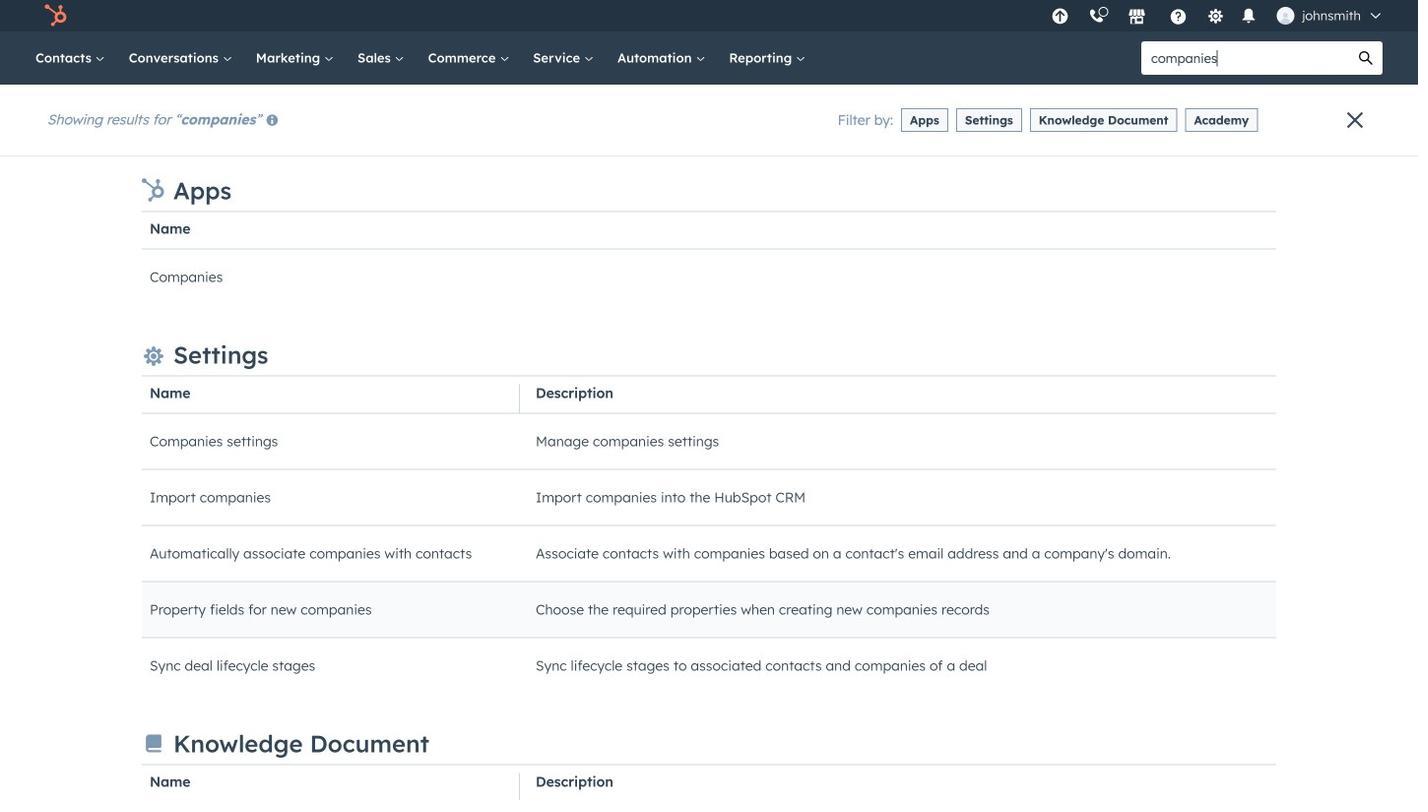 Task type: locate. For each thing, give the bounding box(es) containing it.
marketplaces image
[[1128, 9, 1146, 27]]

menu
[[1041, 0, 1395, 32]]

progress bar
[[417, 152, 946, 171]]

Search HubSpot search field
[[1142, 41, 1349, 75]]

john smith image
[[1277, 7, 1295, 25]]



Task type: vqa. For each thing, say whether or not it's contained in the screenshot.
progress bar
yes



Task type: describe. For each thing, give the bounding box(es) containing it.
user guides element
[[184, 85, 385, 298]]

[object object] complete progress bar
[[1035, 333, 1081, 339]]



